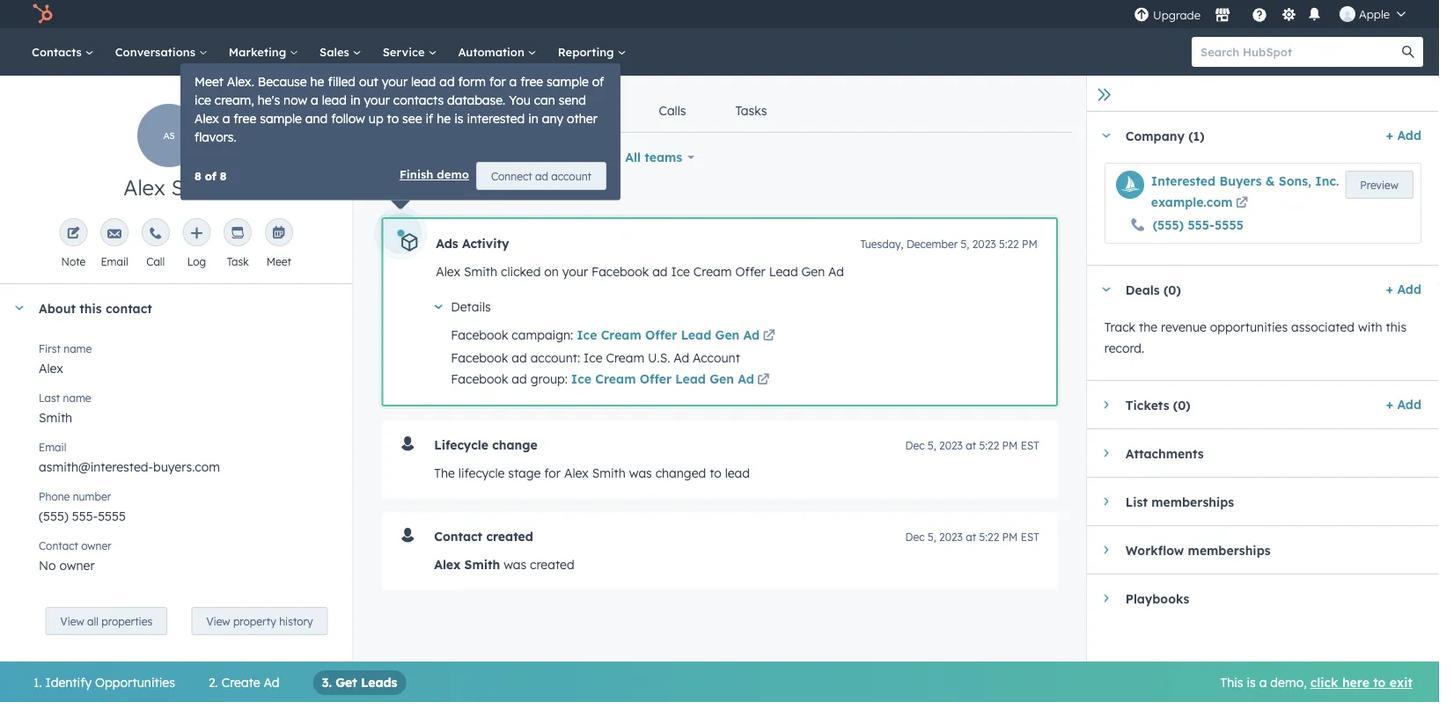 Task type: locate. For each thing, give the bounding box(es) containing it.
marketplaces image
[[1215, 8, 1231, 24]]

finish demo link
[[400, 166, 469, 183]]

caret image inside playbooks dropdown button
[[1104, 593, 1109, 604]]

meet up ice
[[195, 74, 224, 89]]

ad left the form
[[440, 74, 455, 89]]

1 vertical spatial lead
[[322, 92, 347, 107]]

demo,
[[1271, 675, 1307, 691]]

memberships down "list memberships" dropdown button
[[1188, 543, 1271, 558]]

1 horizontal spatial all
[[625, 150, 641, 165]]

0 vertical spatial december
[[381, 184, 450, 202]]

0 horizontal spatial of
[[205, 169, 216, 183]]

2 dec 5, 2023 at 5:22 pm est from the top
[[906, 531, 1039, 544]]

0 horizontal spatial contact
[[39, 539, 78, 552]]

alex for alex smith clicked on your facebook ad ice cream offer lead gen ad
[[436, 264, 460, 280]]

3 + from the top
[[1386, 397, 1394, 412]]

gen up account
[[715, 327, 740, 343]]

caret image left tickets
[[1104, 400, 1109, 410]]

meet for meet
[[267, 255, 291, 268]]

phone
[[39, 490, 70, 503]]

last name
[[39, 391, 91, 405]]

caret image left company
[[1101, 133, 1112, 138]]

for inside december 2023 tab panel
[[544, 466, 561, 481]]

facebook campaign:
[[451, 327, 577, 343]]

2 8 from the left
[[220, 169, 227, 183]]

he left filled
[[310, 74, 324, 89]]

1 + add button from the top
[[1386, 125, 1422, 146]]

can
[[534, 92, 555, 107]]

your right on
[[562, 264, 588, 280]]

1 vertical spatial + add button
[[1386, 279, 1422, 300]]

a
[[509, 74, 517, 89], [311, 92, 319, 107], [222, 110, 230, 126], [1260, 675, 1267, 691]]

search image
[[1402, 46, 1415, 58]]

2 vertical spatial your
[[562, 264, 588, 280]]

3. get leads
[[322, 675, 397, 691]]

0 horizontal spatial activity
[[392, 103, 438, 118]]

smith down ads activity in the top left of the page
[[464, 264, 498, 280]]

offer
[[735, 264, 766, 280], [645, 327, 677, 343], [640, 371, 672, 386]]

1 vertical spatial is
[[1247, 675, 1256, 691]]

sample down he's
[[260, 110, 302, 126]]

caret image inside "list memberships" dropdown button
[[1104, 497, 1109, 507]]

dec for was changed to lead
[[906, 439, 925, 453]]

(0) for deals (0)
[[1164, 282, 1181, 297]]

0 horizontal spatial this
[[80, 300, 102, 316]]

all inside 'all users' popup button
[[547, 150, 563, 165]]

lead right 'changed'
[[725, 466, 750, 481]]

lead up contacts
[[411, 74, 436, 89]]

caret image inside workflow memberships dropdown button
[[1104, 545, 1109, 556]]

1 horizontal spatial view
[[206, 615, 230, 628]]

this right about
[[80, 300, 102, 316]]

1 horizontal spatial this
[[1386, 320, 1407, 335]]

(0) right tickets
[[1173, 397, 1191, 413]]

1 vertical spatial meet
[[267, 255, 291, 268]]

all up connect ad account
[[547, 150, 563, 165]]

(0) for tickets (0)
[[1173, 397, 1191, 413]]

marketing link
[[218, 28, 309, 76]]

ad left group:
[[512, 371, 527, 386]]

caret image for about
[[14, 306, 25, 310]]

0 horizontal spatial was
[[504, 557, 527, 573]]

alex down contact created
[[434, 557, 461, 573]]

1 dec from the top
[[906, 439, 925, 453]]

contacts link
[[21, 28, 105, 76]]

owner
[[81, 539, 112, 552]]

he's
[[258, 92, 280, 107]]

contact for contact owner
[[39, 539, 78, 552]]

all
[[547, 150, 563, 165], [625, 150, 641, 165]]

interested buyers & sons, inc. button
[[1151, 171, 1339, 192]]

contact left "owner"
[[39, 539, 78, 552]]

for inside meet alex. because he filled out your lead ad form for a free sample of ice cream, he's now a lead in your contacts database. you can send alex a free sample and follow up to see if he is interested in any other flavors.
[[489, 74, 506, 89]]

notifications image
[[1307, 7, 1323, 23]]

view all properties
[[60, 615, 152, 628]]

0 vertical spatial (0)
[[1164, 282, 1181, 297]]

2 vertical spatial +
[[1386, 397, 1394, 412]]

1 vertical spatial sample
[[260, 110, 302, 126]]

view left property
[[206, 615, 230, 628]]

(0) right deals
[[1164, 282, 1181, 297]]

2 est from the top
[[1021, 531, 1039, 544]]

1 view from the left
[[60, 615, 84, 628]]

1 + add from the top
[[1386, 128, 1422, 143]]

this inside "track the revenue opportunities associated with this record."
[[1386, 320, 1407, 335]]

0 horizontal spatial link opens in a new window image
[[757, 374, 770, 386]]

1 vertical spatial in
[[528, 110, 539, 126]]

1 vertical spatial link opens in a new window image
[[757, 374, 770, 386]]

Search HubSpot search field
[[1192, 37, 1408, 67]]

email left call
[[101, 255, 128, 268]]

link opens in a new window image down details dropdown button
[[757, 374, 770, 386]]

(0) inside the deals (0) dropdown button
[[1164, 282, 1181, 297]]

1 vertical spatial memberships
[[1188, 543, 1271, 558]]

1 vertical spatial of
[[205, 169, 216, 183]]

created down contact created
[[530, 557, 574, 573]]

5, for alex smith was created
[[928, 531, 936, 544]]

2 dec from the top
[[906, 531, 925, 544]]

at for alex smith was created
[[966, 531, 976, 544]]

contact created
[[434, 529, 533, 544]]

gen down account
[[710, 371, 734, 386]]

1 vertical spatial +
[[1386, 282, 1394, 297]]

to inside meet alex. because he filled out your lead ad form for a free sample of ice cream, he's now a lead in your contacts database. you can send alex a free sample and follow up to see if he is interested in any other flavors.
[[387, 110, 399, 126]]

1 vertical spatial he
[[437, 110, 451, 126]]

+ add button for company (1)
[[1386, 125, 1422, 146]]

of up emails
[[592, 74, 604, 89]]

your
[[382, 74, 408, 89], [364, 92, 390, 107], [562, 264, 588, 280]]

for right stage
[[544, 466, 561, 481]]

(555) 555-5555 button
[[1153, 217, 1244, 232]]

lead up account
[[681, 327, 712, 343]]

2 vertical spatial add
[[1397, 397, 1422, 412]]

1 all from the left
[[547, 150, 563, 165]]

0 vertical spatial to
[[387, 110, 399, 126]]

tab list
[[367, 90, 1072, 133]]

caret image for tickets
[[1104, 400, 1109, 410]]

1 vertical spatial activity
[[462, 236, 509, 251]]

1 vertical spatial + add
[[1386, 282, 1422, 297]]

2 vertical spatial pm
[[1002, 531, 1018, 544]]

5:22
[[999, 238, 1019, 251], [979, 439, 999, 453], [979, 531, 999, 544]]

your right the out
[[382, 74, 408, 89]]

view left the all
[[60, 615, 84, 628]]

alex left 8 of 8
[[123, 174, 165, 201]]

name right last
[[63, 391, 91, 405]]

0 vertical spatial in
[[350, 92, 361, 107]]

deals
[[1126, 282, 1160, 297]]

0 vertical spatial of
[[592, 74, 604, 89]]

0 vertical spatial is
[[454, 110, 463, 126]]

2 at from the top
[[966, 531, 976, 544]]

meet right task
[[267, 255, 291, 268]]

contact up alex smith was created
[[434, 529, 483, 544]]

Contact owner text field
[[39, 549, 335, 578]]

free down cream,
[[234, 110, 256, 126]]

of down flavors.
[[205, 169, 216, 183]]

add for deals (0)
[[1397, 282, 1422, 297]]

other
[[567, 110, 598, 126]]

cream left u.s.
[[606, 350, 645, 365]]

tickets
[[1126, 397, 1170, 413]]

ad inside button
[[535, 169, 548, 182]]

1 vertical spatial offer
[[645, 327, 677, 343]]

connect
[[491, 169, 532, 182]]

caret image left list
[[1104, 497, 1109, 507]]

(0) inside tickets (0) dropdown button
[[1173, 397, 1191, 413]]

tasks link
[[711, 90, 792, 132]]

admiral sides image
[[1116, 171, 1144, 199]]

0 horizontal spatial view
[[60, 615, 84, 628]]

0 vertical spatial dec 5, 2023 at 5:22 pm est
[[906, 439, 1039, 453]]

offer up u.s.
[[645, 327, 677, 343]]

1 vertical spatial to
[[710, 466, 722, 481]]

view inside 'button'
[[60, 615, 84, 628]]

caret image inside attachments dropdown button
[[1104, 448, 1109, 459]]

ad
[[440, 74, 455, 89], [535, 169, 548, 182], [653, 264, 668, 280], [512, 350, 527, 365], [512, 371, 527, 386]]

all users
[[547, 150, 599, 165]]

offer down u.s.
[[640, 371, 672, 386]]

of inside meet alex. because he filled out your lead ad form for a free sample of ice cream, he's now a lead in your contacts database. you can send alex a free sample and follow up to see if he is interested in any other flavors.
[[592, 74, 604, 89]]

view
[[60, 615, 84, 628], [206, 615, 230, 628]]

1 vertical spatial 5:22
[[979, 439, 999, 453]]

email up phone
[[39, 441, 66, 454]]

3 add from the top
[[1397, 397, 1422, 412]]

because
[[258, 74, 307, 89]]

2 vertical spatial 5:22
[[979, 531, 999, 544]]

was left 'changed'
[[629, 466, 652, 481]]

revenue
[[1161, 320, 1207, 335]]

associated
[[1292, 320, 1355, 335]]

smith down flavors.
[[171, 174, 229, 201]]

2 vertical spatial lead
[[725, 466, 750, 481]]

to right 'changed'
[[710, 466, 722, 481]]

calls link
[[634, 90, 711, 132]]

send
[[559, 92, 586, 107]]

1 vertical spatial dec 5, 2023 at 5:22 pm est
[[906, 531, 1039, 544]]

ice up details dropdown button
[[671, 264, 690, 280]]

deals (0) button
[[1087, 266, 1379, 313]]

0 vertical spatial link opens in a new window image
[[1236, 193, 1248, 214]]

all inside 'all teams' popup button
[[625, 150, 641, 165]]

2 + from the top
[[1386, 282, 1394, 297]]

buyers
[[1220, 173, 1262, 189]]

0 vertical spatial this
[[80, 300, 102, 316]]

0 horizontal spatial meet
[[195, 74, 224, 89]]

1. identify opportunities
[[33, 675, 175, 691]]

2 vertical spatial 5,
[[928, 531, 936, 544]]

gen up details dropdown button
[[802, 264, 825, 280]]

1 vertical spatial at
[[966, 531, 976, 544]]

details button
[[434, 297, 1038, 318]]

caret image left deals
[[1101, 287, 1112, 292]]

0 horizontal spatial lead
[[322, 92, 347, 107]]

5:22 for was changed to lead
[[979, 439, 999, 453]]

1 horizontal spatial lead
[[411, 74, 436, 89]]

all left teams
[[625, 150, 641, 165]]

2 all from the left
[[625, 150, 641, 165]]

finish
[[400, 167, 433, 182]]

on
[[544, 264, 559, 280]]

lead
[[411, 74, 436, 89], [322, 92, 347, 107], [725, 466, 750, 481]]

alex down ice
[[195, 110, 219, 126]]

alex down ads
[[436, 264, 460, 280]]

2 vertical spatial + add
[[1386, 397, 1422, 412]]

this
[[1221, 675, 1244, 691]]

1 horizontal spatial activity
[[462, 236, 509, 251]]

caret image inside the about this contact dropdown button
[[14, 306, 25, 310]]

0 vertical spatial +
[[1386, 128, 1394, 143]]

menu containing apple
[[1132, 0, 1418, 28]]

attachments button
[[1087, 430, 1422, 477]]

0 vertical spatial your
[[382, 74, 408, 89]]

ice cream offer lead gen ad button down u.s.
[[571, 370, 773, 391]]

caret image for attachments
[[1104, 448, 1109, 459]]

this right with
[[1386, 320, 1407, 335]]

your up up
[[364, 92, 390, 107]]

First name text field
[[39, 352, 335, 380]]

conversations link
[[105, 28, 218, 76]]

caret image left about
[[14, 306, 25, 310]]

facebook ad account: ice cream u.s. ad account facebook ad group:
[[451, 350, 740, 386]]

to right up
[[387, 110, 399, 126]]

0 vertical spatial created
[[486, 529, 533, 544]]

1 dec 5, 2023 at 5:22 pm est from the top
[[906, 439, 1039, 453]]

caret image inside company (1) dropdown button
[[1101, 133, 1112, 138]]

lead down account
[[676, 371, 706, 386]]

caret image for playbooks
[[1104, 593, 1109, 604]]

caret image left details
[[434, 305, 442, 309]]

caret image
[[1101, 133, 1112, 138], [14, 306, 25, 310], [1104, 400, 1109, 410], [1104, 497, 1109, 507], [1104, 545, 1109, 556]]

created
[[486, 529, 533, 544], [530, 557, 574, 573]]

contacts
[[32, 44, 85, 59]]

1 horizontal spatial to
[[710, 466, 722, 481]]

1 vertical spatial for
[[544, 466, 561, 481]]

to inside december 2023 tab panel
[[710, 466, 722, 481]]

0 vertical spatial memberships
[[1152, 494, 1234, 510]]

ice cream offer lead gen ad up u.s.
[[577, 327, 760, 343]]

ice inside facebook ad account: ice cream u.s. ad account facebook ad group:
[[584, 350, 603, 365]]

was down contact created
[[504, 557, 527, 573]]

3 + add button from the top
[[1386, 394, 1422, 416]]

all users button
[[540, 145, 618, 170]]

caret image inside the deals (0) dropdown button
[[1101, 287, 1112, 292]]

+ for company (1)
[[1386, 128, 1394, 143]]

0 vertical spatial est
[[1021, 439, 1039, 453]]

1 vertical spatial your
[[364, 92, 390, 107]]

search button
[[1394, 37, 1424, 67]]

offer up details dropdown button
[[735, 264, 766, 280]]

ice
[[671, 264, 690, 280], [577, 327, 597, 343], [584, 350, 603, 365], [571, 371, 592, 386]]

0 vertical spatial offer
[[735, 264, 766, 280]]

lead inside december 2023 tab panel
[[725, 466, 750, 481]]

0 vertical spatial was
[[629, 466, 652, 481]]

0 vertical spatial activity
[[392, 103, 438, 118]]

memberships up workflow memberships on the bottom right of page
[[1152, 494, 1234, 510]]

he right "if"
[[437, 110, 451, 126]]

0 vertical spatial ice cream offer lead gen ad button
[[577, 326, 778, 347]]

ice
[[195, 92, 211, 107]]

2 vertical spatial gen
[[710, 371, 734, 386]]

caret image left playbooks
[[1104, 593, 1109, 604]]

caret image for company
[[1101, 133, 1112, 138]]

1 vertical spatial pm
[[1002, 439, 1018, 453]]

december 2023 tab panel
[[367, 132, 1072, 604]]

cream up facebook ad account: ice cream u.s. ad account facebook ad group:
[[601, 327, 642, 343]]

details
[[451, 299, 491, 315]]

notifications button
[[1304, 5, 1326, 23]]

1 + from the top
[[1386, 128, 1394, 143]]

december down finish
[[381, 184, 450, 202]]

caret image
[[1101, 287, 1112, 292], [434, 305, 442, 309], [1104, 448, 1109, 459], [1104, 593, 1109, 604]]

name for first name
[[64, 342, 92, 355]]

sample up send
[[547, 74, 589, 89]]

the
[[434, 466, 455, 481]]

1 add from the top
[[1397, 128, 1422, 143]]

0 vertical spatial 5:22
[[999, 238, 1019, 251]]

3 + add from the top
[[1386, 397, 1422, 412]]

is right this on the bottom of the page
[[1247, 675, 1256, 691]]

view inside button
[[206, 615, 230, 628]]

smith for alex smith was created
[[464, 557, 500, 573]]

1 8 from the left
[[195, 169, 201, 183]]

created up alex smith was created
[[486, 529, 533, 544]]

link opens in a new window image down interested buyers & sons, inc. button
[[1236, 193, 1248, 214]]

to left exit
[[1373, 675, 1386, 691]]

memberships
[[1152, 494, 1234, 510], [1188, 543, 1271, 558]]

ice cream offer lead gen ad button up u.s.
[[577, 326, 778, 347]]

is down database.
[[454, 110, 463, 126]]

+
[[1386, 128, 1394, 143], [1386, 282, 1394, 297], [1386, 397, 1394, 412]]

link opens in a new window image
[[1236, 193, 1248, 214], [757, 374, 770, 386]]

1 vertical spatial dec
[[906, 531, 925, 544]]

last
[[39, 391, 60, 405]]

settings image
[[1281, 7, 1297, 23]]

exit
[[1390, 675, 1413, 691]]

ice cream offer lead gen ad
[[577, 327, 760, 343], [571, 371, 754, 386]]

view for view all properties
[[60, 615, 84, 628]]

1 horizontal spatial free
[[520, 74, 543, 89]]

caret image left attachments
[[1104, 448, 1109, 459]]

in up follow
[[350, 92, 361, 107]]

0 vertical spatial free
[[520, 74, 543, 89]]

5,
[[961, 238, 970, 251], [928, 439, 936, 453], [928, 531, 936, 544]]

teams
[[645, 150, 682, 165]]

caret image left workflow
[[1104, 545, 1109, 556]]

caret image inside tickets (0) dropdown button
[[1104, 400, 1109, 410]]

ice up facebook ad account: ice cream u.s. ad account facebook ad group:
[[577, 327, 597, 343]]

0 vertical spatial dec
[[906, 439, 925, 453]]

1 horizontal spatial he
[[437, 110, 451, 126]]

1 horizontal spatial of
[[592, 74, 604, 89]]

ice cream offer lead gen ad down u.s.
[[571, 371, 754, 386]]

alex smith
[[123, 174, 229, 201]]

u.s.
[[648, 350, 670, 365]]

name for last name
[[63, 391, 91, 405]]

link opens in a new window image
[[1236, 198, 1248, 210], [763, 326, 775, 347], [763, 331, 775, 343], [757, 370, 770, 391]]

first
[[39, 342, 61, 355]]

tuesday, december 5, 2023 5:22 pm
[[860, 238, 1038, 251]]

ad left account
[[535, 169, 548, 182]]

1 at from the top
[[966, 439, 976, 453]]

lead down filled
[[322, 92, 347, 107]]

view for view property history
[[206, 615, 230, 628]]

0 vertical spatial name
[[64, 342, 92, 355]]

alex for alex smith
[[123, 174, 165, 201]]

in left any
[[528, 110, 539, 126]]

0 vertical spatial he
[[310, 74, 324, 89]]

2 view from the left
[[206, 615, 230, 628]]

3. get leads button
[[322, 671, 397, 695]]

1 horizontal spatial was
[[629, 466, 652, 481]]

at for was changed to lead
[[966, 439, 976, 453]]

reporting link
[[547, 28, 637, 76]]

1 vertical spatial lead
[[681, 327, 712, 343]]

conversations
[[115, 44, 199, 59]]

workflow memberships button
[[1087, 526, 1422, 574]]

caret image inside details dropdown button
[[434, 305, 442, 309]]

0 horizontal spatial to
[[387, 110, 399, 126]]

the lifecycle stage for alex smith was changed to lead
[[434, 466, 750, 481]]

contact inside december 2023 tab panel
[[434, 529, 483, 544]]

2 add from the top
[[1397, 282, 1422, 297]]

1 vertical spatial free
[[234, 110, 256, 126]]

est for alex smith was created
[[1021, 531, 1039, 544]]

smith for alex smith
[[171, 174, 229, 201]]

Phone number text field
[[39, 500, 335, 528]]

lead up details dropdown button
[[769, 264, 798, 280]]

free up the "you"
[[520, 74, 543, 89]]

december
[[381, 184, 450, 202], [907, 238, 958, 251]]

log
[[187, 255, 206, 268]]

1 vertical spatial est
[[1021, 531, 1039, 544]]

track the revenue opportunities associated with this record.
[[1105, 320, 1407, 356]]

meet inside meet alex. because he filled out your lead ad form for a free sample of ice cream, he's now a lead in your contacts database. you can send alex a free sample and follow up to see if he is interested in any other flavors.
[[195, 74, 224, 89]]

ice right account:
[[584, 350, 603, 365]]

december 2023
[[381, 184, 485, 202]]

tickets (0)
[[1126, 397, 1191, 413]]

memberships for workflow memberships
[[1188, 543, 1271, 558]]

for right the form
[[489, 74, 506, 89]]

settings link
[[1278, 5, 1300, 23]]

2 + add from the top
[[1386, 282, 1422, 297]]

december right tuesday,
[[907, 238, 958, 251]]

0 vertical spatial add
[[1397, 128, 1422, 143]]

alex for alex smith was created
[[434, 557, 461, 573]]

0 horizontal spatial is
[[454, 110, 463, 126]]

activity link
[[367, 90, 463, 132]]

1 horizontal spatial contact
[[434, 529, 483, 544]]

filter activity
[[438, 150, 521, 165]]

1 horizontal spatial for
[[544, 466, 561, 481]]

0 vertical spatial sample
[[547, 74, 589, 89]]

2 + add button from the top
[[1386, 279, 1422, 300]]

0 horizontal spatial 8
[[195, 169, 201, 183]]

any
[[542, 110, 564, 126]]

about this contact
[[39, 300, 152, 316]]

smith down contact created
[[464, 557, 500, 573]]

menu
[[1132, 0, 1418, 28]]

see
[[402, 110, 422, 126]]

name right first
[[64, 342, 92, 355]]

1 est from the top
[[1021, 439, 1039, 453]]

pm for alex smith was created
[[1002, 531, 1018, 544]]

apple
[[1359, 7, 1390, 21]]



Task type: vqa. For each thing, say whether or not it's contained in the screenshot.
1st the 'Dec 5, 2023 at 5:22 PM EST' from the bottom
yes



Task type: describe. For each thing, give the bounding box(es) containing it.
ad inside meet alex. because he filled out your lead ad form for a free sample of ice cream, he's now a lead in your contacts database. you can send alex a free sample and follow up to see if he is interested in any other flavors.
[[440, 74, 455, 89]]

0 horizontal spatial december
[[381, 184, 450, 202]]

dec for alex smith was created
[[906, 531, 925, 544]]

stage
[[508, 466, 541, 481]]

memberships for list memberships
[[1152, 494, 1234, 510]]

+ add button for deals (0)
[[1386, 279, 1422, 300]]

playbooks button
[[1087, 575, 1422, 622]]

deals (0)
[[1126, 282, 1181, 297]]

Last name text field
[[39, 401, 335, 430]]

track
[[1105, 320, 1136, 335]]

2 vertical spatial lead
[[676, 371, 706, 386]]

hubspot image
[[32, 4, 53, 25]]

property
[[233, 615, 276, 628]]

clicked
[[501, 264, 541, 280]]

1. identify opportunities button
[[33, 671, 175, 695]]

0 horizontal spatial in
[[350, 92, 361, 107]]

0 horizontal spatial free
[[234, 110, 256, 126]]

&
[[1266, 173, 1275, 189]]

this inside dropdown button
[[80, 300, 102, 316]]

list
[[1126, 494, 1148, 510]]

account
[[693, 350, 740, 365]]

caret image for list
[[1104, 497, 1109, 507]]

1 horizontal spatial sample
[[547, 74, 589, 89]]

playbooks
[[1126, 591, 1190, 606]]

1 vertical spatial was
[[504, 557, 527, 573]]

company (1) button
[[1087, 112, 1379, 159]]

properties
[[101, 615, 152, 628]]

activity inside december 2023 tab panel
[[462, 236, 509, 251]]

contacts
[[393, 92, 444, 107]]

meet for meet alex. because he filled out your lead ad form for a free sample of ice cream, he's now a lead in your contacts database. you can send alex a free sample and follow up to see if he is interested in any other flavors.
[[195, 74, 224, 89]]

this is a demo, click here to exit
[[1221, 675, 1413, 691]]

1 vertical spatial created
[[530, 557, 574, 573]]

finish demo
[[400, 167, 469, 182]]

activity
[[474, 150, 521, 165]]

opportunities
[[95, 675, 175, 691]]

a up and
[[311, 92, 319, 107]]

contact owner
[[39, 539, 112, 552]]

+ for deals (0)
[[1386, 282, 1394, 297]]

connect ad account
[[491, 169, 592, 182]]

lifecycle change
[[434, 438, 538, 453]]

cream right group:
[[595, 371, 636, 386]]

a up the "you"
[[509, 74, 517, 89]]

0 vertical spatial ice cream offer lead gen ad
[[577, 327, 760, 343]]

(555) 555-5555
[[1153, 217, 1244, 232]]

cream inside facebook ad account: ice cream u.s. ad account facebook ad group:
[[606, 350, 645, 365]]

ad up details dropdown button
[[653, 264, 668, 280]]

up
[[369, 110, 384, 126]]

ad inside 2. create ad "button"
[[264, 675, 279, 691]]

about
[[39, 300, 76, 316]]

upgrade
[[1153, 8, 1201, 22]]

0 horizontal spatial sample
[[260, 110, 302, 126]]

about this contact button
[[0, 284, 335, 332]]

workflow
[[1126, 543, 1184, 558]]

filter
[[438, 150, 470, 165]]

link opens in a new window image inside 'example.com' button
[[1236, 193, 1248, 214]]

+ for tickets (0)
[[1386, 397, 1394, 412]]

5:22 for alex smith was created
[[979, 531, 999, 544]]

all for all users
[[547, 150, 563, 165]]

interested
[[1151, 173, 1216, 189]]

emails
[[571, 103, 610, 118]]

workflow memberships
[[1126, 543, 1271, 558]]

tasks
[[736, 103, 767, 118]]

+ add for company (1)
[[1386, 128, 1422, 143]]

caret image for workflow
[[1104, 545, 1109, 556]]

view property history button
[[191, 607, 328, 636]]

emails link
[[547, 90, 634, 132]]

alex right stage
[[564, 466, 589, 481]]

dec 5, 2023 at 5:22 pm est for alex smith was created
[[906, 531, 1039, 544]]

+ add button for tickets (0)
[[1386, 394, 1422, 416]]

changed
[[656, 466, 706, 481]]

click here to exit link
[[1311, 671, 1413, 695]]

a left demo,
[[1260, 675, 1267, 691]]

add for company (1)
[[1397, 128, 1422, 143]]

phone number
[[39, 490, 111, 503]]

1 horizontal spatial in
[[528, 110, 539, 126]]

1 vertical spatial ice cream offer lead gen ad
[[571, 371, 754, 386]]

dec 5, 2023 at 5:22 pm est for was changed to lead
[[906, 439, 1039, 453]]

first name
[[39, 342, 92, 355]]

alex smith clicked on your facebook ad ice cream offer lead gen ad
[[436, 264, 844, 280]]

apple lee image
[[1340, 6, 1356, 22]]

click
[[1311, 675, 1339, 691]]

note
[[61, 255, 86, 268]]

+ add for tickets (0)
[[1386, 397, 1422, 412]]

caret image for details
[[434, 305, 442, 309]]

all for all teams
[[625, 150, 641, 165]]

0 vertical spatial lead
[[769, 264, 798, 280]]

2 vertical spatial to
[[1373, 675, 1386, 691]]

reporting
[[558, 44, 618, 59]]

1 horizontal spatial december
[[907, 238, 958, 251]]

link opens in a new window image inside 'example.com' button
[[1236, 198, 1248, 210]]

company
[[1126, 128, 1185, 143]]

2 vertical spatial offer
[[640, 371, 672, 386]]

record.
[[1105, 341, 1145, 356]]

est for was changed to lead
[[1021, 439, 1039, 453]]

5555
[[1215, 217, 1244, 232]]

a down cream,
[[222, 110, 230, 126]]

tab list containing activity
[[367, 90, 1072, 133]]

preview
[[1360, 178, 1399, 191]]

2. create ad button
[[209, 671, 279, 695]]

upgrade image
[[1134, 7, 1150, 23]]

+ add for deals (0)
[[1386, 282, 1422, 297]]

history
[[279, 615, 313, 628]]

ad down facebook campaign:
[[512, 350, 527, 365]]

smith for alex smith clicked on your facebook ad ice cream offer lead gen ad
[[464, 264, 498, 280]]

0 vertical spatial 5,
[[961, 238, 970, 251]]

account:
[[531, 350, 580, 365]]

caret image for deals (0)
[[1101, 287, 1112, 292]]

ads
[[436, 236, 458, 251]]

your inside december 2023 tab panel
[[562, 264, 588, 280]]

smith left 'changed'
[[592, 466, 626, 481]]

pm for was changed to lead
[[1002, 439, 1018, 453]]

contact for contact created
[[434, 529, 483, 544]]

8 of 8
[[195, 169, 227, 183]]

follow
[[331, 110, 365, 126]]

ad inside facebook ad account: ice cream u.s. ad account facebook ad group:
[[674, 350, 689, 365]]

cream up details dropdown button
[[694, 264, 732, 280]]

555-
[[1188, 217, 1215, 232]]

identify
[[45, 675, 92, 691]]

0 vertical spatial gen
[[802, 264, 825, 280]]

number
[[73, 490, 111, 503]]

filled
[[328, 74, 356, 89]]

interested
[[467, 110, 525, 126]]

meet alex. because he filled out your lead ad form for a free sample of ice cream, he's now a lead in your contacts database. you can send alex a free sample and follow up to see if he is interested in any other flavors.
[[195, 74, 604, 144]]

preview button
[[1345, 171, 1414, 199]]

service
[[383, 44, 428, 59]]

ice right group:
[[571, 371, 592, 386]]

tickets (0) button
[[1087, 381, 1379, 429]]

Email text field
[[39, 451, 335, 479]]

demo
[[437, 167, 469, 182]]

0 vertical spatial email
[[101, 255, 128, 268]]

help image
[[1252, 8, 1268, 24]]

1 vertical spatial gen
[[715, 327, 740, 343]]

the
[[1139, 320, 1158, 335]]

0 horizontal spatial he
[[310, 74, 324, 89]]

database.
[[447, 92, 506, 107]]

if
[[426, 110, 433, 126]]

task
[[227, 255, 249, 268]]

cream,
[[215, 92, 254, 107]]

1 vertical spatial ice cream offer lead gen ad button
[[571, 370, 773, 391]]

0 vertical spatial lead
[[411, 74, 436, 89]]

view property history
[[206, 615, 313, 628]]

add for tickets (0)
[[1397, 397, 1422, 412]]

ads activity
[[436, 236, 509, 251]]

now
[[284, 92, 307, 107]]

is inside meet alex. because he filled out your lead ad form for a free sample of ice cream, he's now a lead in your contacts database. you can send alex a free sample and follow up to see if he is interested in any other flavors.
[[454, 110, 463, 126]]

0 vertical spatial pm
[[1022, 238, 1038, 251]]

5, for was changed to lead
[[928, 439, 936, 453]]

with
[[1358, 320, 1383, 335]]

sales
[[320, 44, 353, 59]]

campaign:
[[512, 327, 573, 343]]

all teams
[[625, 150, 682, 165]]

alex inside meet alex. because he filled out your lead ad form for a free sample of ice cream, he's now a lead in your contacts database. you can send alex a free sample and follow up to see if he is interested in any other flavors.
[[195, 110, 219, 126]]

1 vertical spatial email
[[39, 441, 66, 454]]

lifecycle
[[434, 438, 488, 453]]

and
[[305, 110, 328, 126]]

connect ad account button
[[476, 162, 607, 190]]



